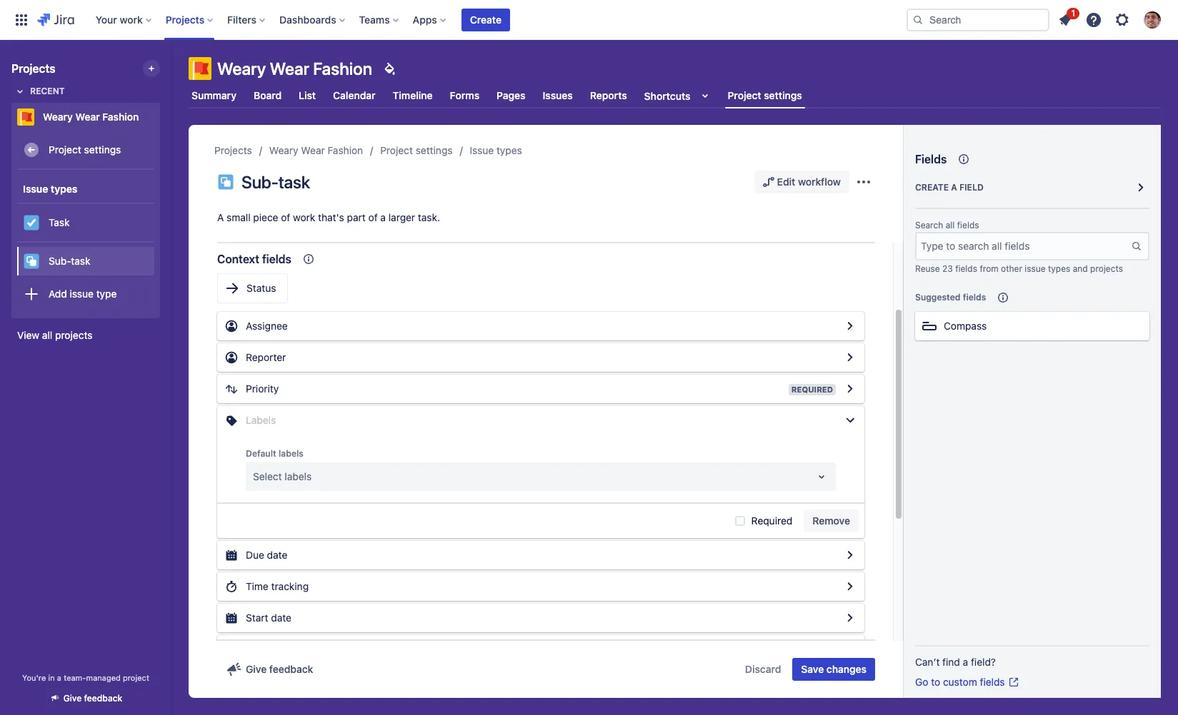 Task type: vqa. For each thing, say whether or not it's contained in the screenshot.
Time tracking
yes



Task type: describe. For each thing, give the bounding box(es) containing it.
1 vertical spatial weary wear fashion
[[43, 111, 139, 123]]

more information about the context fields image
[[300, 251, 317, 268]]

field
[[960, 182, 984, 193]]

a left field
[[951, 182, 957, 193]]

1 horizontal spatial issue types
[[470, 144, 522, 156]]

compass
[[944, 320, 987, 332]]

and
[[1073, 264, 1088, 274]]

context
[[217, 253, 259, 266]]

apps
[[413, 13, 437, 25]]

fields right 23
[[955, 264, 977, 274]]

issue types link
[[470, 142, 522, 159]]

Default labels text field
[[253, 470, 256, 484]]

Type to search all fields text field
[[917, 234, 1131, 259]]

time tracking button
[[217, 573, 865, 602]]

open field configuration image for reporter
[[842, 349, 859, 367]]

0 vertical spatial wear
[[270, 59, 309, 79]]

your work
[[96, 13, 143, 25]]

0 horizontal spatial give feedback
[[63, 694, 122, 705]]

type
[[96, 288, 117, 300]]

create button
[[461, 8, 510, 31]]

context fields
[[217, 253, 291, 266]]

summary
[[191, 89, 236, 101]]

piece
[[253, 211, 278, 224]]

dashboards
[[279, 13, 336, 25]]

find
[[943, 657, 960, 669]]

0 horizontal spatial issue
[[23, 183, 48, 195]]

edit workflow button
[[754, 171, 850, 194]]

summary link
[[189, 83, 239, 109]]

1 vertical spatial required
[[751, 515, 793, 527]]

labels for select labels
[[285, 471, 312, 483]]

1 vertical spatial give
[[63, 694, 82, 705]]

filters
[[227, 13, 257, 25]]

start
[[246, 612, 268, 624]]

0 vertical spatial give feedback button
[[217, 659, 322, 682]]

discard
[[745, 664, 781, 676]]

priority
[[246, 383, 279, 395]]

0 horizontal spatial types
[[51, 183, 77, 195]]

save changes button
[[793, 659, 875, 682]]

suggested
[[915, 292, 961, 303]]

0 vertical spatial weary wear fashion
[[217, 59, 372, 79]]

status
[[247, 282, 276, 294]]

your profile and settings image
[[1144, 11, 1161, 28]]

go to custom fields
[[915, 677, 1005, 689]]

a right in
[[57, 674, 61, 683]]

select
[[253, 471, 282, 483]]

1 horizontal spatial settings
[[416, 144, 453, 156]]

save
[[801, 664, 824, 676]]

0 horizontal spatial weary
[[43, 111, 73, 123]]

you're in a team-managed project
[[22, 674, 149, 683]]

1 open field configuration image from the top
[[842, 381, 859, 398]]

settings inside "tab list"
[[764, 89, 802, 101]]

from
[[980, 264, 999, 274]]

add issue type
[[49, 288, 117, 300]]

open field configuration image for time tracking
[[842, 579, 859, 596]]

0 vertical spatial feedback
[[269, 664, 313, 676]]

task
[[49, 216, 70, 228]]

1 vertical spatial fashion
[[102, 111, 139, 123]]

time tracking
[[246, 581, 309, 593]]

date for start date
[[271, 612, 292, 624]]

project settings inside "tab list"
[[728, 89, 802, 101]]

reports
[[590, 89, 627, 101]]

1 horizontal spatial project
[[380, 144, 413, 156]]

appswitcher icon image
[[13, 11, 30, 28]]

view all projects
[[17, 329, 93, 342]]

labels
[[246, 414, 276, 427]]

sub-task inside sub-task link
[[49, 255, 90, 267]]

discard button
[[737, 659, 790, 682]]

0 vertical spatial types
[[497, 144, 522, 156]]

projects button
[[161, 8, 219, 31]]

set background color image
[[381, 60, 398, 77]]

add issue type image
[[23, 286, 40, 303]]

in
[[48, 674, 55, 683]]

2 of from the left
[[368, 211, 378, 224]]

you're
[[22, 674, 46, 683]]

tab list containing project settings
[[180, 83, 1170, 109]]

23
[[942, 264, 953, 274]]

task.
[[418, 211, 440, 224]]

workflow
[[798, 176, 841, 188]]

issue type icon image
[[217, 174, 234, 191]]

teams
[[359, 13, 390, 25]]

due
[[246, 549, 264, 562]]

field?
[[971, 657, 996, 669]]

start date
[[246, 612, 292, 624]]

list link
[[296, 83, 319, 109]]

1 horizontal spatial issue
[[470, 144, 494, 156]]

due date button
[[217, 542, 865, 570]]

issues link
[[540, 83, 576, 109]]

timeline link
[[390, 83, 436, 109]]

other
[[1001, 264, 1022, 274]]

filters button
[[223, 8, 271, 31]]

can't
[[915, 657, 940, 669]]

task link
[[17, 209, 154, 237]]

close field configuration image
[[842, 412, 859, 429]]

default labels
[[246, 449, 304, 459]]

remove
[[813, 515, 850, 527]]

projects link
[[214, 142, 252, 159]]

due date
[[246, 549, 288, 562]]

fields left more information about the suggested fields icon
[[963, 292, 986, 303]]

2 vertical spatial wear
[[301, 144, 325, 156]]

1 vertical spatial projects
[[55, 329, 93, 342]]

reports link
[[587, 83, 630, 109]]

tracking
[[271, 581, 309, 593]]

0 horizontal spatial project
[[49, 143, 81, 155]]

1 vertical spatial projects
[[11, 62, 55, 75]]

0 vertical spatial task
[[279, 172, 310, 192]]

0 horizontal spatial project settings link
[[17, 136, 154, 164]]

view all projects link
[[11, 323, 160, 349]]

small
[[227, 211, 251, 224]]

0 horizontal spatial feedback
[[84, 694, 122, 705]]

1 horizontal spatial weary wear fashion link
[[269, 142, 363, 159]]

primary element
[[9, 0, 907, 40]]

more information about the suggested fields image
[[995, 289, 1012, 307]]

create for create
[[470, 13, 502, 25]]

save changes
[[801, 664, 867, 676]]

2 horizontal spatial types
[[1048, 264, 1071, 274]]

0 vertical spatial issue
[[1025, 264, 1046, 274]]

larger
[[389, 211, 415, 224]]

pages
[[497, 89, 526, 101]]

all for search
[[946, 220, 955, 231]]

search
[[915, 220, 943, 231]]

default
[[246, 449, 276, 459]]

changes
[[827, 664, 867, 676]]

0 vertical spatial required
[[792, 385, 833, 394]]

0 vertical spatial weary wear fashion link
[[11, 103, 154, 131]]

a small piece of work that's part of a larger task.
[[217, 211, 440, 224]]



Task type: locate. For each thing, give the bounding box(es) containing it.
settings image
[[1114, 11, 1131, 28]]

feedback
[[269, 664, 313, 676], [84, 694, 122, 705]]

1 horizontal spatial project settings link
[[380, 142, 453, 159]]

sub-task up piece
[[242, 172, 310, 192]]

go
[[915, 677, 928, 689]]

2 open field configuration image from the top
[[842, 547, 859, 564]]

0 horizontal spatial sub-
[[49, 255, 71, 267]]

0 vertical spatial give
[[246, 664, 267, 676]]

weary wear fashion link down list 'link'
[[269, 142, 363, 159]]

edit workflow
[[777, 176, 841, 188]]

of right part
[[368, 211, 378, 224]]

issue right other
[[1025, 264, 1046, 274]]

1 horizontal spatial sub-
[[242, 172, 279, 192]]

group containing issue types
[[17, 170, 154, 317]]

board
[[254, 89, 282, 101]]

0 horizontal spatial weary wear fashion link
[[11, 103, 154, 131]]

0 vertical spatial create
[[470, 13, 502, 25]]

sidebar navigation image
[[156, 57, 187, 86]]

1 vertical spatial create
[[915, 182, 949, 193]]

reporter button
[[217, 344, 865, 372]]

2 horizontal spatial settings
[[764, 89, 802, 101]]

1 horizontal spatial work
[[293, 211, 315, 224]]

project right "shortcuts" 'dropdown button'
[[728, 89, 761, 101]]

1 horizontal spatial weary
[[217, 59, 266, 79]]

open image
[[813, 469, 830, 486]]

list
[[299, 89, 316, 101]]

project settings link down timeline "link"
[[380, 142, 453, 159]]

2 horizontal spatial projects
[[214, 144, 252, 156]]

that's
[[318, 211, 344, 224]]

compass button
[[915, 312, 1150, 341]]

shortcuts
[[644, 90, 691, 102]]

fields left more information about the context fields icon
[[262, 253, 291, 266]]

help image
[[1085, 11, 1103, 28]]

date for due date
[[267, 549, 288, 562]]

weary wear fashion down list 'link'
[[269, 144, 363, 156]]

start date button
[[217, 604, 865, 633]]

issue
[[1025, 264, 1046, 274], [70, 288, 94, 300]]

1 vertical spatial weary
[[43, 111, 73, 123]]

weary down recent
[[43, 111, 73, 123]]

1 vertical spatial give feedback button
[[41, 687, 131, 711]]

project settings
[[728, 89, 802, 101], [49, 143, 121, 155], [380, 144, 453, 156]]

0 vertical spatial open field configuration image
[[842, 318, 859, 335]]

projects for projects dropdown button
[[166, 13, 204, 25]]

1 vertical spatial date
[[271, 612, 292, 624]]

shortcuts button
[[641, 83, 716, 109]]

task inside group
[[71, 255, 90, 267]]

collapse recent projects image
[[11, 83, 29, 100]]

issue right add
[[70, 288, 94, 300]]

more options image
[[855, 174, 872, 191]]

of right piece
[[281, 211, 290, 224]]

1 horizontal spatial project settings
[[380, 144, 453, 156]]

0 vertical spatial all
[[946, 220, 955, 231]]

1 vertical spatial task
[[71, 255, 90, 267]]

1 of from the left
[[281, 211, 290, 224]]

all for view
[[42, 329, 52, 342]]

feedback down managed
[[84, 694, 122, 705]]

calendar link
[[330, 83, 378, 109]]

labels right "select"
[[285, 471, 312, 483]]

banner
[[0, 0, 1178, 40]]

0 horizontal spatial of
[[281, 211, 290, 224]]

projects right and
[[1090, 264, 1123, 274]]

your work button
[[91, 8, 157, 31]]

time
[[246, 581, 269, 593]]

labels up select labels
[[279, 449, 304, 459]]

0 vertical spatial projects
[[1090, 264, 1123, 274]]

project
[[123, 674, 149, 683]]

issue up task link
[[23, 183, 48, 195]]

0 vertical spatial projects
[[166, 13, 204, 25]]

give feedback button down start date
[[217, 659, 322, 682]]

work
[[120, 13, 143, 25], [293, 211, 315, 224]]

open field configuration image inside time tracking button
[[842, 579, 859, 596]]

calendar
[[333, 89, 376, 101]]

projects for projects link
[[214, 144, 252, 156]]

1 vertical spatial open field configuration image
[[842, 547, 859, 564]]

a
[[951, 182, 957, 193], [380, 211, 386, 224], [963, 657, 968, 669], [57, 674, 61, 683]]

teams button
[[355, 8, 404, 31]]

open field configuration image
[[842, 318, 859, 335], [842, 349, 859, 367], [842, 579, 859, 596]]

create right apps 'dropdown button'
[[470, 13, 502, 25]]

open field configuration image
[[842, 381, 859, 398], [842, 547, 859, 564], [842, 610, 859, 627]]

0 vertical spatial sub-
[[242, 172, 279, 192]]

recent
[[30, 86, 65, 96]]

projects
[[166, 13, 204, 25], [11, 62, 55, 75], [214, 144, 252, 156]]

1 vertical spatial work
[[293, 211, 315, 224]]

open field configuration image up close field configuration image on the right bottom
[[842, 381, 859, 398]]

2 vertical spatial types
[[1048, 264, 1071, 274]]

date right start
[[271, 612, 292, 624]]

0 horizontal spatial project settings
[[49, 143, 121, 155]]

0 horizontal spatial issue types
[[23, 183, 77, 195]]

0 vertical spatial work
[[120, 13, 143, 25]]

0 horizontal spatial issue
[[70, 288, 94, 300]]

work left that's
[[293, 211, 315, 224]]

1 vertical spatial all
[[42, 329, 52, 342]]

0 vertical spatial issue
[[470, 144, 494, 156]]

0 horizontal spatial all
[[42, 329, 52, 342]]

open field configuration image up changes
[[842, 610, 859, 627]]

1 horizontal spatial types
[[497, 144, 522, 156]]

1 horizontal spatial give
[[246, 664, 267, 676]]

3 open field configuration image from the top
[[842, 610, 859, 627]]

2 vertical spatial weary
[[269, 144, 298, 156]]

1
[[1071, 8, 1075, 18]]

fields
[[915, 153, 947, 166]]

1 vertical spatial sub-
[[49, 255, 71, 267]]

task up add issue type
[[71, 255, 90, 267]]

date
[[267, 549, 288, 562], [271, 612, 292, 624]]

2 open field configuration image from the top
[[842, 349, 859, 367]]

weary
[[217, 59, 266, 79], [43, 111, 73, 123], [269, 144, 298, 156]]

1 vertical spatial issue types
[[23, 183, 77, 195]]

1 vertical spatial types
[[51, 183, 77, 195]]

1 horizontal spatial all
[[946, 220, 955, 231]]

0 vertical spatial give feedback
[[246, 664, 313, 676]]

tab list
[[180, 83, 1170, 109]]

3 open field configuration image from the top
[[842, 579, 859, 596]]

issue inside 'button'
[[70, 288, 94, 300]]

types down pages link
[[497, 144, 522, 156]]

select labels
[[253, 471, 312, 483]]

managed
[[86, 674, 121, 683]]

1 horizontal spatial projects
[[1090, 264, 1123, 274]]

a left "larger"
[[380, 211, 386, 224]]

projects up recent
[[11, 62, 55, 75]]

give feedback button down you're in a team-managed project
[[41, 687, 131, 711]]

projects up issue type icon on the top of the page
[[214, 144, 252, 156]]

timeline
[[393, 89, 433, 101]]

a
[[217, 211, 224, 224]]

assignee button
[[217, 312, 865, 341]]

0 vertical spatial fashion
[[313, 59, 372, 79]]

2 vertical spatial projects
[[214, 144, 252, 156]]

1 horizontal spatial issue
[[1025, 264, 1046, 274]]

weary wear fashion link down recent
[[11, 103, 154, 131]]

all right the 'view'
[[42, 329, 52, 342]]

fashion up calendar at the top left of the page
[[313, 59, 372, 79]]

0 horizontal spatial work
[[120, 13, 143, 25]]

1 vertical spatial give feedback
[[63, 694, 122, 705]]

sub-
[[242, 172, 279, 192], [49, 255, 71, 267]]

part
[[347, 211, 366, 224]]

0 horizontal spatial task
[[71, 255, 90, 267]]

0 vertical spatial weary
[[217, 59, 266, 79]]

0 vertical spatial date
[[267, 549, 288, 562]]

view
[[17, 329, 39, 342]]

1 vertical spatial issue
[[23, 183, 48, 195]]

2 horizontal spatial project settings
[[728, 89, 802, 101]]

dashboards button
[[275, 8, 351, 31]]

Search field
[[907, 8, 1050, 31]]

give feedback down you're in a team-managed project
[[63, 694, 122, 705]]

banner containing your work
[[0, 0, 1178, 40]]

give feedback
[[246, 664, 313, 676], [63, 694, 122, 705]]

1 vertical spatial feedback
[[84, 694, 122, 705]]

jira image
[[37, 11, 74, 28], [37, 11, 74, 28]]

1 horizontal spatial sub-task
[[242, 172, 310, 192]]

sub- up add
[[49, 255, 71, 267]]

1 vertical spatial open field configuration image
[[842, 349, 859, 367]]

work inside your work 'dropdown button'
[[120, 13, 143, 25]]

0 vertical spatial sub-task
[[242, 172, 310, 192]]

open field configuration image for assignee
[[842, 318, 859, 335]]

0 horizontal spatial settings
[[84, 143, 121, 155]]

group
[[17, 170, 154, 317]]

sub- right issue type icon on the top of the page
[[242, 172, 279, 192]]

0 horizontal spatial projects
[[11, 62, 55, 75]]

open field configuration image inside due date button
[[842, 547, 859, 564]]

1 open field configuration image from the top
[[842, 318, 859, 335]]

1 horizontal spatial give feedback
[[246, 664, 313, 676]]

0 horizontal spatial give
[[63, 694, 82, 705]]

1 vertical spatial wear
[[75, 111, 100, 123]]

notifications image
[[1057, 11, 1074, 28]]

0 horizontal spatial give feedback button
[[41, 687, 131, 711]]

0 vertical spatial open field configuration image
[[842, 381, 859, 398]]

create for create a field
[[915, 182, 949, 193]]

fashion left add to starred icon
[[102, 111, 139, 123]]

fields down field
[[957, 220, 979, 231]]

weary wear fashion link
[[11, 103, 154, 131], [269, 142, 363, 159]]

weary up board
[[217, 59, 266, 79]]

2 vertical spatial open field configuration image
[[842, 579, 859, 596]]

search all fields
[[915, 220, 979, 231]]

2 vertical spatial weary wear fashion
[[269, 144, 363, 156]]

0 horizontal spatial create
[[470, 13, 502, 25]]

team-
[[64, 674, 86, 683]]

issues
[[543, 89, 573, 101]]

open field configuration image inside start date button
[[842, 610, 859, 627]]

1 vertical spatial sub-task
[[49, 255, 90, 267]]

all right "search"
[[946, 220, 955, 231]]

create project image
[[146, 63, 157, 74]]

1 horizontal spatial create
[[915, 182, 949, 193]]

project inside "tab list"
[[728, 89, 761, 101]]

sub-task up add
[[49, 255, 90, 267]]

add issue type button
[[17, 280, 154, 309]]

forms
[[450, 89, 480, 101]]

0 horizontal spatial projects
[[55, 329, 93, 342]]

0 vertical spatial labels
[[279, 449, 304, 459]]

a right find at the right bottom of page
[[963, 657, 968, 669]]

create a field
[[915, 182, 984, 193]]

2 horizontal spatial project
[[728, 89, 761, 101]]

project settings link
[[17, 136, 154, 164], [380, 142, 453, 159]]

reuse 23 fields from other issue types and projects
[[915, 264, 1123, 274]]

date right due in the bottom left of the page
[[267, 549, 288, 562]]

create inside button
[[470, 13, 502, 25]]

this link will be opened in a new tab image
[[1008, 677, 1019, 689]]

feedback down start date
[[269, 664, 313, 676]]

apps button
[[408, 8, 451, 31]]

issue types down pages link
[[470, 144, 522, 156]]

fields left this link will be opened in a new tab icon
[[980, 677, 1005, 689]]

weary wear fashion
[[217, 59, 372, 79], [43, 111, 139, 123], [269, 144, 363, 156]]

1 vertical spatial labels
[[285, 471, 312, 483]]

projects down add issue type
[[55, 329, 93, 342]]

types up task
[[51, 183, 77, 195]]

1 horizontal spatial give feedback button
[[217, 659, 322, 682]]

add to starred image
[[156, 109, 173, 126]]

types left and
[[1048, 264, 1071, 274]]

projects
[[1090, 264, 1123, 274], [55, 329, 93, 342]]

to
[[931, 677, 940, 689]]

forms link
[[447, 83, 482, 109]]

sub-task link
[[17, 247, 154, 276]]

weary wear fashion up list
[[217, 59, 372, 79]]

issue
[[470, 144, 494, 156], [23, 183, 48, 195]]

0 vertical spatial issue types
[[470, 144, 522, 156]]

pages link
[[494, 83, 528, 109]]

projects up sidebar navigation image
[[166, 13, 204, 25]]

open field configuration image for start date
[[842, 610, 859, 627]]

issue types up task
[[23, 183, 77, 195]]

can't find a field?
[[915, 657, 996, 669]]

weary right projects link
[[269, 144, 298, 156]]

task up a small piece of work that's part of a larger task.
[[279, 172, 310, 192]]

issue down forms "link"
[[470, 144, 494, 156]]

2 horizontal spatial weary
[[269, 144, 298, 156]]

2 vertical spatial fashion
[[328, 144, 363, 156]]

weary wear fashion down recent
[[43, 111, 139, 123]]

create down fields
[[915, 182, 949, 193]]

fashion down calendar link
[[328, 144, 363, 156]]

custom
[[943, 677, 977, 689]]

open field configuration image inside the reporter button
[[842, 349, 859, 367]]

your
[[96, 13, 117, 25]]

give down the team-
[[63, 694, 82, 705]]

of
[[281, 211, 290, 224], [368, 211, 378, 224]]

give down start
[[246, 664, 267, 676]]

give feedback down start date
[[246, 664, 313, 676]]

edit
[[777, 176, 795, 188]]

open field configuration image inside assignee button
[[842, 318, 859, 335]]

labels for default labels
[[279, 449, 304, 459]]

1 vertical spatial issue
[[70, 288, 94, 300]]

project down timeline "link"
[[380, 144, 413, 156]]

projects inside dropdown button
[[166, 13, 204, 25]]

more information about the fields image
[[955, 151, 973, 168]]

open field configuration image down 'remove' button
[[842, 547, 859, 564]]

open field configuration image for due date
[[842, 547, 859, 564]]

work right your
[[120, 13, 143, 25]]

task
[[279, 172, 310, 192], [71, 255, 90, 267]]

settings
[[764, 89, 802, 101], [84, 143, 121, 155], [416, 144, 453, 156]]

project settings link down recent
[[17, 136, 154, 164]]

project down recent
[[49, 143, 81, 155]]

all
[[946, 220, 955, 231], [42, 329, 52, 342]]

0 horizontal spatial sub-task
[[49, 255, 90, 267]]

remove button
[[804, 510, 859, 533]]

search image
[[912, 14, 924, 25]]

go to custom fields link
[[915, 676, 1019, 690]]



